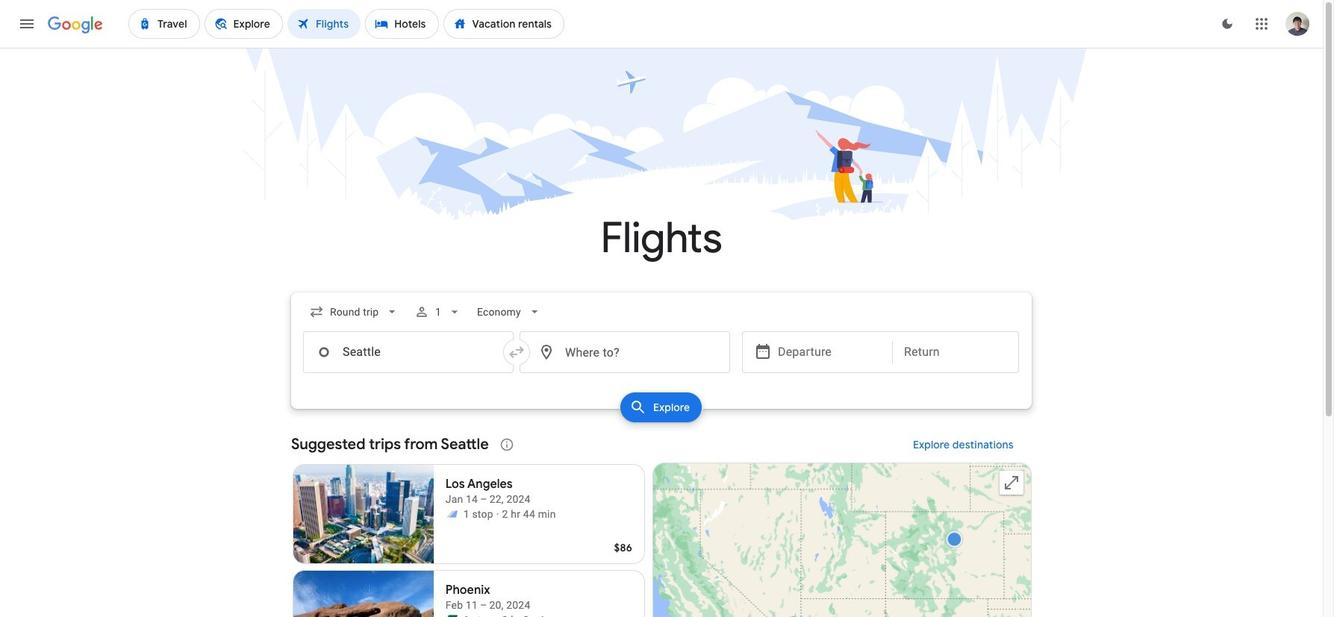 Task type: locate. For each thing, give the bounding box(es) containing it.
None text field
[[303, 331, 514, 373]]

 image for spirit and united icon
[[496, 507, 499, 522]]

86 US dollars text field
[[614, 541, 632, 555]]

Where to? text field
[[520, 331, 730, 373]]

None field
[[303, 299, 406, 325], [471, 299, 548, 325], [303, 299, 406, 325], [471, 299, 548, 325]]

 image
[[496, 507, 499, 522], [496, 613, 499, 617]]

frontier image
[[445, 614, 457, 617]]

suggested trips from seattle region
[[291, 427, 1032, 617]]

1 vertical spatial  image
[[496, 613, 499, 617]]

 image for frontier image
[[496, 613, 499, 617]]

Flight search field
[[279, 293, 1044, 427]]

2  image from the top
[[496, 613, 499, 617]]

 image right spirit and united icon
[[496, 507, 499, 522]]

spirit and united image
[[445, 508, 457, 520]]

 image right frontier image
[[496, 613, 499, 617]]

0 vertical spatial  image
[[496, 507, 499, 522]]

1  image from the top
[[496, 507, 499, 522]]



Task type: describe. For each thing, give the bounding box(es) containing it.
Return text field
[[904, 332, 1007, 373]]

Departure text field
[[778, 332, 881, 373]]

main menu image
[[18, 15, 36, 33]]

change appearance image
[[1209, 6, 1245, 42]]



Task type: vqa. For each thing, say whether or not it's contained in the screenshot.
"Where to?" text field
yes



